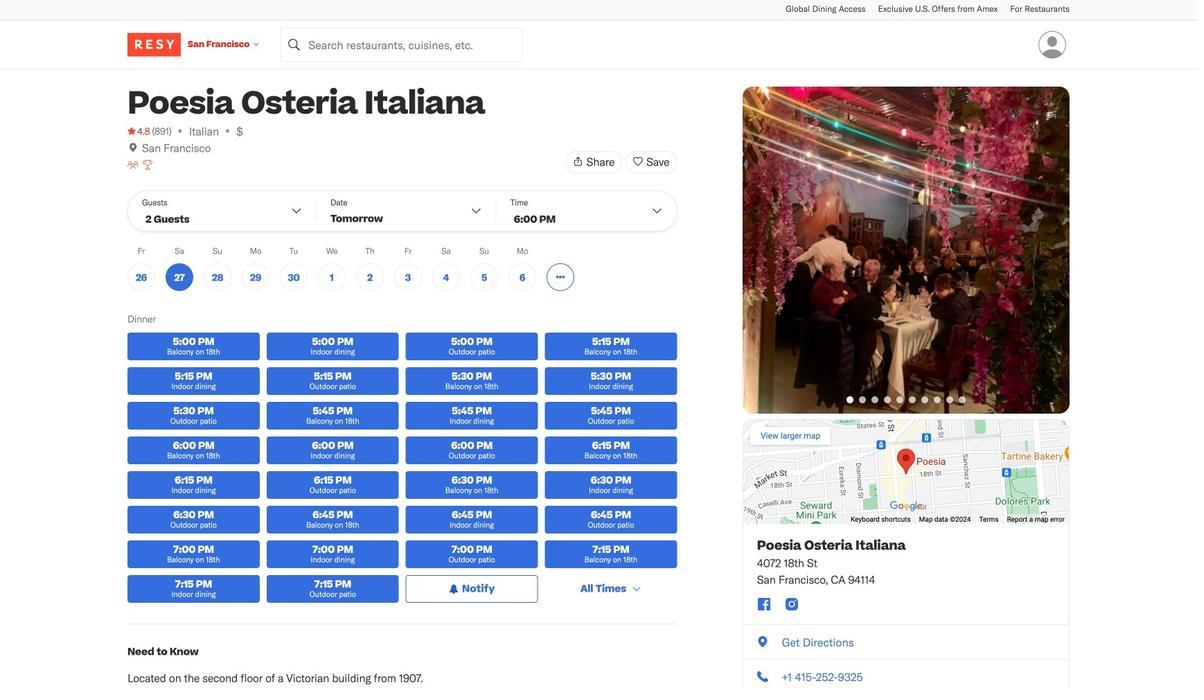 Task type: vqa. For each thing, say whether or not it's contained in the screenshot.
891 Reviews element
yes



Task type: locate. For each thing, give the bounding box(es) containing it.
Search restaurants, cuisines, etc. text field
[[280, 27, 523, 62]]

4.8 out of 5 stars image
[[128, 124, 150, 138]]

None field
[[280, 27, 523, 62]]

891 reviews element
[[152, 124, 172, 138]]



